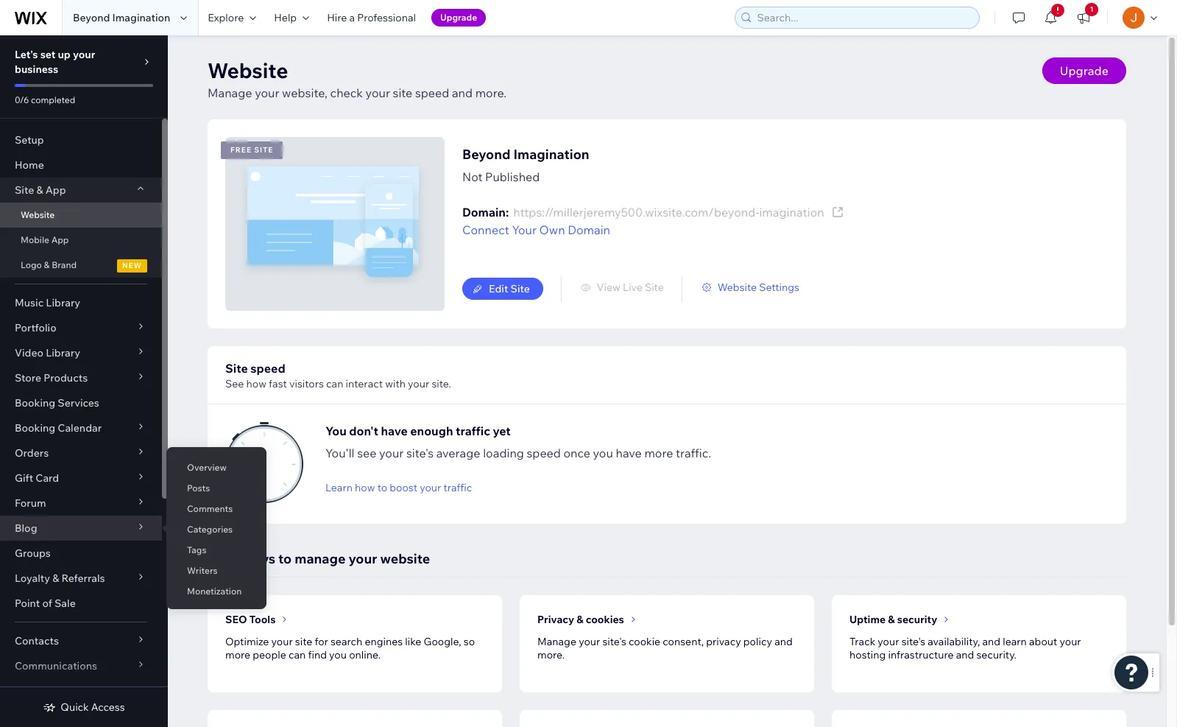 Task type: vqa. For each thing, say whether or not it's contained in the screenshot.
1st 14 from right
no



Task type: describe. For each thing, give the bounding box(es) containing it.
completed
[[31, 94, 75, 105]]

comments
[[187, 503, 233, 514]]

visitors
[[289, 377, 324, 390]]

sale
[[55, 597, 76, 610]]

Search... field
[[753, 7, 975, 28]]

check
[[330, 85, 363, 100]]

settings
[[760, 281, 800, 294]]

average
[[437, 446, 481, 460]]

mobile app link
[[0, 228, 162, 253]]

let's
[[15, 48, 38, 61]]

once
[[564, 446, 591, 460]]

hire a professional
[[327, 11, 416, 24]]

your left website,
[[255, 85, 280, 100]]

availability,
[[928, 635, 981, 648]]

website for website
[[21, 209, 55, 220]]

1 horizontal spatial have
[[616, 446, 642, 460]]

imagination for beyond imagination not published
[[514, 146, 590, 163]]

set
[[40, 48, 56, 61]]

& for uptime
[[889, 613, 895, 626]]

connect your own domain button
[[463, 221, 611, 239]]

optimize
[[225, 635, 269, 648]]

manage inside website manage your website, check your site speed and more.
[[208, 85, 252, 100]]

you inside you don't have enough traffic yet you'll see your site's average loading speed once you have more traffic.
[[593, 446, 614, 460]]

0/6
[[15, 94, 29, 105]]

uptime & security
[[850, 613, 938, 626]]

yet
[[493, 424, 511, 438]]

website settings
[[718, 281, 800, 294]]

card
[[36, 471, 59, 485]]

store products button
[[0, 365, 162, 390]]

booking for booking services
[[15, 396, 55, 410]]

music
[[15, 296, 44, 309]]

a
[[349, 11, 355, 24]]

privacy & cookies
[[538, 613, 624, 626]]

1 vertical spatial upgrade button
[[1043, 57, 1127, 84]]

privacy
[[707, 635, 742, 648]]

booking services
[[15, 396, 99, 410]]

explore
[[208, 11, 244, 24]]

engines
[[365, 635, 403, 648]]

search
[[331, 635, 363, 648]]

google,
[[424, 635, 462, 648]]

more. inside manage your site's cookie consent, privacy policy and more.
[[538, 648, 565, 661]]

learn how to boost your traffic
[[326, 481, 472, 494]]

cookies
[[586, 613, 624, 626]]

monetization link
[[166, 579, 267, 604]]

automations link
[[0, 678, 162, 703]]

writers
[[187, 565, 218, 576]]

gift card
[[15, 471, 59, 485]]

policy
[[744, 635, 773, 648]]

posts
[[187, 482, 210, 494]]

1 vertical spatial traffic
[[444, 481, 472, 494]]

people
[[253, 648, 286, 661]]

site.
[[432, 377, 452, 390]]

imagination for beyond imagination
[[112, 11, 170, 24]]

so
[[464, 635, 475, 648]]

your down uptime & security on the bottom of page
[[878, 635, 900, 648]]

video
[[15, 346, 43, 359]]

optimize your site for search engines like google, so more people can find you online.
[[225, 635, 475, 661]]

your left website
[[349, 550, 377, 567]]

and inside website manage your website, check your site speed and more.
[[452, 85, 473, 100]]

imagination
[[760, 205, 825, 220]]

setup link
[[0, 127, 162, 152]]

posts link
[[166, 476, 267, 501]]

enough
[[411, 424, 453, 438]]

learn
[[1003, 635, 1027, 648]]

let's set up your business
[[15, 48, 95, 76]]

live
[[623, 281, 643, 294]]

free site
[[231, 145, 274, 155]]

sidebar element
[[0, 35, 168, 727]]

track your site's availability, and learn about your hosting infrastructure and security.
[[850, 635, 1082, 661]]

booking calendar button
[[0, 415, 162, 440]]

1 vertical spatial app
[[51, 234, 69, 245]]

beyond imagination not published
[[463, 146, 590, 184]]

comments link
[[166, 496, 267, 522]]

to for boost
[[378, 481, 388, 494]]

more inside optimize your site for search engines like google, so more people can find you online.
[[225, 648, 251, 661]]

and inside manage your site's cookie consent, privacy policy and more.
[[775, 635, 793, 648]]

categories link
[[166, 517, 267, 542]]

mobile app
[[21, 234, 69, 245]]

music library link
[[0, 290, 162, 315]]

loyalty & referrals button
[[0, 566, 162, 591]]

uptime
[[850, 613, 886, 626]]

new
[[122, 261, 142, 270]]

you
[[326, 424, 347, 438]]

published
[[486, 169, 540, 184]]

site speed see how fast visitors can interact with your site.
[[225, 361, 452, 390]]

security.
[[977, 648, 1017, 661]]

music library
[[15, 296, 80, 309]]

home link
[[0, 152, 162, 178]]

orders
[[15, 446, 49, 460]]

view live site link
[[580, 281, 664, 294]]

site & app button
[[0, 178, 162, 203]]

to for manage
[[278, 550, 292, 567]]

setup
[[15, 133, 44, 147]]

blog button
[[0, 516, 162, 541]]

booking for booking calendar
[[15, 421, 55, 435]]

more. inside website manage your website, check your site speed and more.
[[476, 85, 507, 100]]

speed inside you don't have enough traffic yet you'll see your site's average loading speed once you have more traffic.
[[527, 446, 561, 460]]

edit
[[489, 282, 509, 295]]

monetization
[[187, 586, 242, 597]]

more inside you don't have enough traffic yet you'll see your site's average loading speed once you have more traffic.
[[645, 446, 674, 460]]

can inside optimize your site for search engines like google, so more people can find you online.
[[289, 648, 306, 661]]

fast
[[269, 377, 287, 390]]

portfolio button
[[0, 315, 162, 340]]

& for privacy
[[577, 613, 584, 626]]

view
[[597, 281, 621, 294]]

site inside optimize your site for search engines like google, so more people can find you online.
[[295, 635, 313, 648]]

your right boost
[[420, 481, 441, 494]]

-
[[262, 456, 267, 475]]



Task type: locate. For each thing, give the bounding box(es) containing it.
0 horizontal spatial more.
[[476, 85, 507, 100]]

edit site
[[489, 282, 530, 295]]

beyond for beyond imagination
[[73, 11, 110, 24]]

1 horizontal spatial how
[[355, 481, 375, 494]]

2 vertical spatial speed
[[527, 446, 561, 460]]

traffic up average
[[456, 424, 491, 438]]

free
[[231, 145, 252, 155]]

your right check
[[366, 85, 390, 100]]

communications
[[15, 659, 97, 673]]

1 vertical spatial website
[[21, 209, 55, 220]]

how right learn
[[355, 481, 375, 494]]

learn
[[326, 481, 353, 494]]

0 horizontal spatial website
[[21, 209, 55, 220]]

0 vertical spatial you
[[593, 446, 614, 460]]

how inside site speed see how fast visitors can interact with your site.
[[246, 377, 267, 390]]

own
[[540, 222, 565, 237]]

0 vertical spatial app
[[45, 183, 66, 197]]

privacy
[[538, 613, 575, 626]]

1 library from the top
[[46, 296, 80, 309]]

infrastructure
[[889, 648, 954, 661]]

interact
[[346, 377, 383, 390]]

forum button
[[0, 491, 162, 516]]

0 vertical spatial manage
[[208, 85, 252, 100]]

site inside the site & app popup button
[[15, 183, 34, 197]]

2 horizontal spatial speed
[[527, 446, 561, 460]]

track
[[850, 635, 876, 648]]

your right up at the left
[[73, 48, 95, 61]]

referrals
[[62, 572, 105, 585]]

site's for privacy
[[603, 635, 627, 648]]

upgrade button
[[432, 9, 486, 27], [1043, 57, 1127, 84]]

view live site
[[597, 281, 664, 294]]

1 horizontal spatial upgrade button
[[1043, 57, 1127, 84]]

your
[[512, 222, 537, 237]]

home
[[15, 158, 44, 172]]

1 horizontal spatial beyond
[[463, 146, 511, 163]]

& for logo
[[44, 259, 50, 270]]

upgrade for "upgrade" button to the top
[[440, 12, 477, 23]]

online.
[[349, 648, 381, 661]]

automations
[[15, 684, 77, 698]]

portfolio
[[15, 321, 56, 334]]

booking
[[15, 396, 55, 410], [15, 421, 55, 435]]

0 horizontal spatial upgrade
[[440, 12, 477, 23]]

0 horizontal spatial how
[[246, 377, 267, 390]]

your right about
[[1060, 635, 1082, 648]]

site inside site speed see how fast visitors can interact with your site.
[[225, 361, 248, 376]]

domain:
[[463, 205, 509, 220]]

& for loyalty
[[52, 572, 59, 585]]

site down home
[[15, 183, 34, 197]]

consent,
[[663, 635, 704, 648]]

your down privacy & cookies
[[579, 635, 601, 648]]

booking down store
[[15, 396, 55, 410]]

website settings button
[[700, 281, 800, 294]]

your inside you don't have enough traffic yet you'll see your site's average loading speed once you have more traffic.
[[379, 446, 404, 460]]

1 vertical spatial more
[[225, 648, 251, 661]]

app up the website 'link' at the top
[[45, 183, 66, 197]]

for
[[315, 635, 328, 648]]

1 vertical spatial can
[[289, 648, 306, 661]]

you'll
[[326, 446, 355, 460]]

website left settings
[[718, 281, 757, 294]]

site right edit
[[511, 282, 530, 295]]

traffic.
[[676, 446, 712, 460]]

you right find
[[329, 648, 347, 661]]

0 horizontal spatial beyond
[[73, 11, 110, 24]]

site right live
[[645, 281, 664, 294]]

0 vertical spatial website
[[208, 57, 288, 83]]

you don't have enough traffic yet you'll see your site's average loading speed once you have more traffic.
[[326, 424, 712, 460]]

not
[[463, 169, 483, 184]]

1 horizontal spatial more
[[645, 446, 674, 460]]

https://millerjeremy500.wixsite.com/beyond-imagination link
[[514, 203, 847, 221]]

booking inside dropdown button
[[15, 421, 55, 435]]

0 vertical spatial imagination
[[112, 11, 170, 24]]

app
[[45, 183, 66, 197], [51, 234, 69, 245]]

0 horizontal spatial upgrade button
[[432, 9, 486, 27]]

manage your site's cookie consent, privacy policy and more.
[[538, 635, 793, 661]]

beyond for beyond imagination not published
[[463, 146, 511, 163]]

speed inside site speed see how fast visitors can interact with your site.
[[251, 361, 286, 376]]

quick access
[[61, 701, 125, 714]]

up
[[58, 48, 71, 61]]

0 horizontal spatial you
[[329, 648, 347, 661]]

0 horizontal spatial site
[[295, 635, 313, 648]]

2 vertical spatial website
[[718, 281, 757, 294]]

0 vertical spatial upgrade
[[440, 12, 477, 23]]

more
[[645, 446, 674, 460], [225, 648, 251, 661]]

0 horizontal spatial can
[[289, 648, 306, 661]]

& right privacy
[[577, 613, 584, 626]]

you right the once on the bottom
[[593, 446, 614, 460]]

website inside website manage your website, check your site speed and more.
[[208, 57, 288, 83]]

forum
[[15, 496, 46, 510]]

0 horizontal spatial site's
[[407, 446, 434, 460]]

library for music library
[[46, 296, 80, 309]]

find
[[308, 648, 327, 661]]

1 horizontal spatial imagination
[[514, 146, 590, 163]]

1 vertical spatial more.
[[538, 648, 565, 661]]

0 vertical spatial to
[[378, 481, 388, 494]]

beyond up not
[[463, 146, 511, 163]]

loading
[[483, 446, 524, 460]]

upgrade button right professional
[[432, 9, 486, 27]]

beyond up let's set up your business on the top of page
[[73, 11, 110, 24]]

& right logo
[[44, 259, 50, 270]]

connect your own domain
[[463, 222, 611, 237]]

0 vertical spatial can
[[326, 377, 344, 390]]

1 vertical spatial booking
[[15, 421, 55, 435]]

booking inside 'link'
[[15, 396, 55, 410]]

traffic inside you don't have enough traffic yet you'll see your site's average loading speed once you have more traffic.
[[456, 424, 491, 438]]

1 horizontal spatial to
[[378, 481, 388, 494]]

library inside popup button
[[46, 346, 80, 359]]

more.
[[476, 85, 507, 100], [538, 648, 565, 661]]

0 vertical spatial library
[[46, 296, 80, 309]]

and
[[452, 85, 473, 100], [775, 635, 793, 648], [983, 635, 1001, 648], [957, 648, 975, 661]]

logo & brand
[[21, 259, 77, 270]]

your inside site speed see how fast visitors can interact with your site.
[[408, 377, 430, 390]]

to left boost
[[378, 481, 388, 494]]

of
[[42, 597, 52, 610]]

0 vertical spatial how
[[246, 377, 267, 390]]

& right loyalty
[[52, 572, 59, 585]]

booking calendar
[[15, 421, 102, 435]]

ways
[[244, 550, 276, 567]]

hire a professional link
[[318, 0, 425, 35]]

1 horizontal spatial site's
[[603, 635, 627, 648]]

cookie
[[629, 635, 661, 648]]

have right don't
[[381, 424, 408, 438]]

more ways to manage your website
[[208, 550, 430, 567]]

0 horizontal spatial to
[[278, 550, 292, 567]]

speed
[[415, 85, 450, 100], [251, 361, 286, 376], [527, 446, 561, 460]]

site's inside 'track your site's availability, and learn about your hosting infrastructure and security.'
[[902, 635, 926, 648]]

library up products
[[46, 346, 80, 359]]

&
[[36, 183, 43, 197], [44, 259, 50, 270], [52, 572, 59, 585], [577, 613, 584, 626], [889, 613, 895, 626]]

learn how to boost your traffic button
[[326, 481, 472, 494]]

0 vertical spatial booking
[[15, 396, 55, 410]]

2 library from the top
[[46, 346, 80, 359]]

gift
[[15, 471, 33, 485]]

can
[[326, 377, 344, 390], [289, 648, 306, 661]]

categories
[[187, 524, 233, 535]]

1 vertical spatial to
[[278, 550, 292, 567]]

2 booking from the top
[[15, 421, 55, 435]]

1 vertical spatial speed
[[251, 361, 286, 376]]

your inside manage your site's cookie consent, privacy policy and more.
[[579, 635, 601, 648]]

professional
[[357, 11, 416, 24]]

more left people
[[225, 648, 251, 661]]

site's inside manage your site's cookie consent, privacy policy and more.
[[603, 635, 627, 648]]

can inside site speed see how fast visitors can interact with your site.
[[326, 377, 344, 390]]

upgrade for "upgrade" button to the bottom
[[1061, 63, 1109, 78]]

your inside let's set up your business
[[73, 48, 95, 61]]

0 horizontal spatial manage
[[208, 85, 252, 100]]

help button
[[265, 0, 318, 35]]

beyond
[[73, 11, 110, 24], [463, 146, 511, 163]]

0 vertical spatial site
[[393, 85, 413, 100]]

tags
[[187, 544, 207, 555]]

manage inside manage your site's cookie consent, privacy policy and more.
[[538, 635, 577, 648]]

groups link
[[0, 541, 162, 566]]

& right the uptime
[[889, 613, 895, 626]]

0 vertical spatial more.
[[476, 85, 507, 100]]

0 vertical spatial upgrade button
[[432, 9, 486, 27]]

website for website manage your website, check your site speed and more.
[[208, 57, 288, 83]]

have right the once on the bottom
[[616, 446, 642, 460]]

can right visitors
[[326, 377, 344, 390]]

you inside optimize your site for search engines like google, so more people can find you online.
[[329, 648, 347, 661]]

0 vertical spatial more
[[645, 446, 674, 460]]

traffic down average
[[444, 481, 472, 494]]

0 horizontal spatial imagination
[[112, 11, 170, 24]]

1 vertical spatial you
[[329, 648, 347, 661]]

site's down cookies
[[603, 635, 627, 648]]

site left the for
[[295, 635, 313, 648]]

site's for uptime
[[902, 635, 926, 648]]

1 horizontal spatial more.
[[538, 648, 565, 661]]

1 vertical spatial library
[[46, 346, 80, 359]]

1 vertical spatial manage
[[538, 635, 577, 648]]

connect
[[463, 222, 510, 237]]

0 horizontal spatial speed
[[251, 361, 286, 376]]

can left find
[[289, 648, 306, 661]]

more left "traffic."
[[645, 446, 674, 460]]

1 horizontal spatial website
[[208, 57, 288, 83]]

& inside popup button
[[52, 572, 59, 585]]

0 vertical spatial have
[[381, 424, 408, 438]]

site inside 'edit site' link
[[511, 282, 530, 295]]

1 vertical spatial upgrade
[[1061, 63, 1109, 78]]

how left fast
[[246, 377, 267, 390]]

upgrade button down 1 button
[[1043, 57, 1127, 84]]

point of sale link
[[0, 591, 162, 616]]

upgrade down 1 button
[[1061, 63, 1109, 78]]

loyalty & referrals
[[15, 572, 105, 585]]

upgrade right professional
[[440, 12, 477, 23]]

app inside popup button
[[45, 183, 66, 197]]

1
[[1091, 4, 1094, 14]]

library up portfolio dropdown button
[[46, 296, 80, 309]]

more
[[208, 550, 241, 567]]

manage down privacy
[[538, 635, 577, 648]]

0 vertical spatial beyond
[[73, 11, 110, 24]]

& down home
[[36, 183, 43, 197]]

1 vertical spatial beyond
[[463, 146, 511, 163]]

manage up the free
[[208, 85, 252, 100]]

speed inside website manage your website, check your site speed and more.
[[415, 85, 450, 100]]

& inside popup button
[[36, 183, 43, 197]]

site right check
[[393, 85, 413, 100]]

1 horizontal spatial can
[[326, 377, 344, 390]]

your right see
[[379, 446, 404, 460]]

1 horizontal spatial speed
[[415, 85, 450, 100]]

site's inside you don't have enough traffic yet you'll see your site's average loading speed once you have more traffic.
[[407, 446, 434, 460]]

1 vertical spatial how
[[355, 481, 375, 494]]

website for website settings
[[718, 281, 757, 294]]

0 horizontal spatial more
[[225, 648, 251, 661]]

to right ways
[[278, 550, 292, 567]]

1 horizontal spatial site
[[393, 85, 413, 100]]

seo
[[225, 613, 247, 626]]

your left site.
[[408, 377, 430, 390]]

your inside optimize your site for search engines like google, so more people can find you online.
[[271, 635, 293, 648]]

site's down security
[[902, 635, 926, 648]]

store
[[15, 371, 41, 385]]

contacts button
[[0, 628, 162, 653]]

website down site & app
[[21, 209, 55, 220]]

1 horizontal spatial you
[[593, 446, 614, 460]]

your down the tools
[[271, 635, 293, 648]]

library for video library
[[46, 346, 80, 359]]

2 horizontal spatial site's
[[902, 635, 926, 648]]

0 vertical spatial traffic
[[456, 424, 491, 438]]

services
[[58, 396, 99, 410]]

1 vertical spatial imagination
[[514, 146, 590, 163]]

website,
[[282, 85, 328, 100]]

1 horizontal spatial manage
[[538, 635, 577, 648]]

0 vertical spatial speed
[[415, 85, 450, 100]]

gift card button
[[0, 466, 162, 491]]

site & app
[[15, 183, 66, 197]]

1 vertical spatial have
[[616, 446, 642, 460]]

1 horizontal spatial upgrade
[[1061, 63, 1109, 78]]

security
[[898, 613, 938, 626]]

boost
[[390, 481, 418, 494]]

website inside 'link'
[[21, 209, 55, 220]]

site
[[15, 183, 34, 197], [645, 281, 664, 294], [511, 282, 530, 295], [225, 361, 248, 376]]

website down 'explore'
[[208, 57, 288, 83]]

site inside website manage your website, check your site speed and more.
[[393, 85, 413, 100]]

booking up orders
[[15, 421, 55, 435]]

app right the mobile
[[51, 234, 69, 245]]

1 booking from the top
[[15, 396, 55, 410]]

& for site
[[36, 183, 43, 197]]

2 horizontal spatial website
[[718, 281, 757, 294]]

site's down enough
[[407, 446, 434, 460]]

site up see
[[225, 361, 248, 376]]

beyond inside 'beyond imagination not published'
[[463, 146, 511, 163]]

see
[[225, 377, 244, 390]]

imagination inside 'beyond imagination not published'
[[514, 146, 590, 163]]

1 vertical spatial site
[[295, 635, 313, 648]]

logo
[[21, 259, 42, 270]]

0 horizontal spatial have
[[381, 424, 408, 438]]

point of sale
[[15, 597, 76, 610]]

quick
[[61, 701, 89, 714]]



